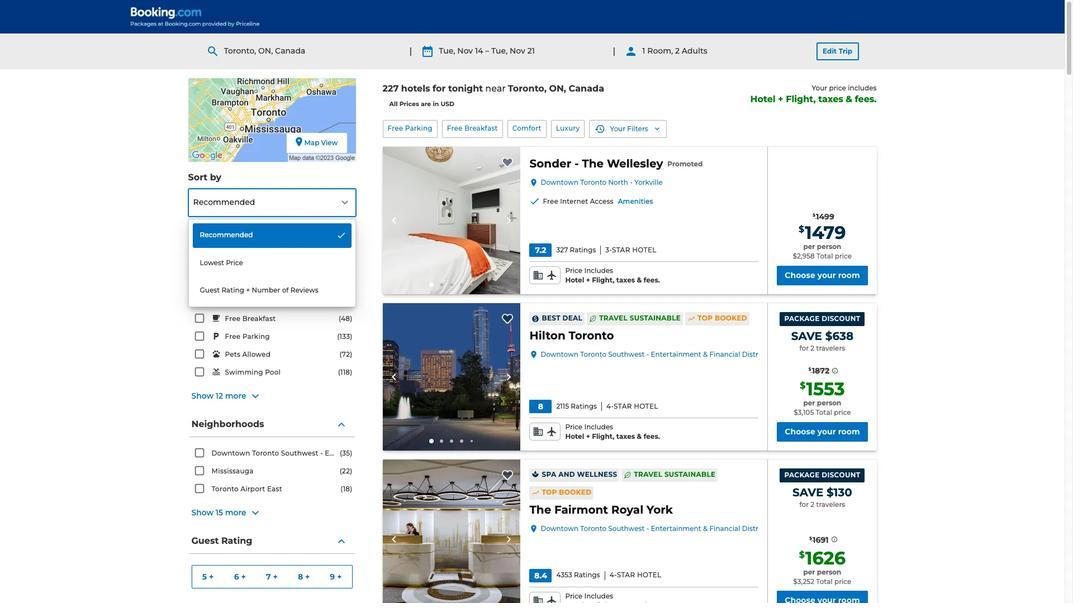 Task type: describe. For each thing, give the bounding box(es) containing it.
1 vertical spatial financial
[[385, 450, 417, 458]]

1 vertical spatial parking
[[242, 333, 270, 341]]

hotels
[[401, 83, 430, 94]]

list box containing recommended
[[188, 219, 356, 307]]

adults
[[682, 46, 708, 56]]

+ inside list box
[[246, 286, 250, 295]]

yorkville
[[635, 178, 663, 187]]

(133)
[[337, 333, 353, 341]]

star for 1626
[[617, 572, 635, 580]]

guest rating + number of reviews
[[200, 286, 319, 295]]

person for 1553
[[817, 399, 842, 408]]

amenities inside dropdown button
[[191, 267, 239, 277]]

near
[[485, 83, 506, 94]]

go to image #4 image for 7.2
[[460, 283, 463, 287]]

1 horizontal spatial parking
[[405, 124, 433, 133]]

reviews
[[291, 286, 319, 295]]

wellesley
[[607, 157, 663, 170]]

1 horizontal spatial free parking
[[388, 124, 433, 133]]

$ 1626 per person $3,252 total price
[[794, 548, 852, 586]]

mississauga
[[212, 467, 254, 476]]

1 vertical spatial entertainment
[[325, 450, 377, 458]]

choose for 1553
[[785, 427, 816, 437]]

free internet access amenities
[[543, 197, 653, 206]]

ratings for 1553
[[571, 402, 597, 411]]

travel sustainable for 1553
[[599, 314, 681, 323]]

227
[[383, 83, 399, 94]]

fees. for for 2 travelers
[[644, 433, 660, 441]]

free down usd
[[447, 124, 463, 133]]

1553
[[806, 379, 845, 400]]

trip
[[839, 47, 853, 55]]

hilton toronto element
[[530, 328, 614, 344]]

hotel inside your price includes hotel + flight, taxes & fees.
[[751, 94, 776, 104]]

for 2 travelers for 1553
[[800, 344, 846, 353]]

1 vertical spatial southwest
[[281, 450, 319, 458]]

(118)
[[338, 368, 353, 377]]

your price includes hotel + flight, taxes & fees.
[[751, 84, 877, 104]]

taxes for 1499
[[616, 276, 635, 285]]

1626
[[806, 548, 846, 570]]

6
[[234, 572, 239, 582]]

your for 1479
[[818, 270, 836, 281]]

go to image #2 image for 7.2
[[440, 283, 443, 287]]

1 vertical spatial the
[[530, 504, 551, 517]]

edit
[[823, 47, 837, 55]]

3 includes from the top
[[584, 593, 613, 601]]

downtown toronto southwest - entertainment & financial districts for 1553
[[541, 350, 770, 359]]

price includes hotel + flight, taxes & fees. for 7.2
[[566, 267, 660, 285]]

booked for 1553
[[715, 314, 748, 323]]

(22)
[[340, 467, 353, 476]]

| for tue, nov 14 – tue, nov 21
[[410, 46, 412, 56]]

(216)
[[337, 297, 353, 305]]

total for 1626
[[816, 578, 833, 586]]

your for your filters
[[610, 125, 626, 133]]

2 nov from the left
[[510, 46, 525, 56]]

for 2 travelers for 1626
[[800, 501, 846, 509]]

1 horizontal spatial the
[[582, 157, 604, 170]]

$ for 1499
[[813, 213, 816, 218]]

save $638
[[791, 330, 854, 343]]

room for 1479
[[838, 270, 860, 281]]

your for your price includes hotel + flight, taxes & fees.
[[812, 84, 828, 92]]

downtown down hilton
[[541, 350, 579, 359]]

3-star hotel
[[606, 246, 657, 254]]

0 vertical spatial star
[[612, 246, 630, 254]]

top booked for 1626
[[542, 489, 592, 497]]

12
[[216, 391, 223, 402]]

go to image #5 image for 8
[[471, 440, 473, 443]]

package discount for 1553
[[785, 315, 861, 323]]

327
[[557, 246, 568, 254]]

0 vertical spatial amenities
[[618, 197, 653, 206]]

choose your room for 1553
[[785, 427, 860, 437]]

0 vertical spatial free breakfast
[[447, 124, 498, 133]]

downtown toronto north - yorkville
[[541, 178, 663, 187]]

travelers for 1626
[[817, 501, 846, 509]]

1 vertical spatial free parking
[[225, 333, 270, 341]]

+ inside button
[[273, 572, 278, 582]]

edit trip
[[823, 47, 853, 55]]

north
[[608, 178, 628, 187]]

go to image #3 image for 7.2
[[450, 283, 453, 287]]

rating for guest rating
[[221, 536, 252, 547]]

1 photo carousel region from the top
[[383, 147, 521, 295]]

2115
[[557, 402, 569, 411]]

districts for 1553
[[742, 350, 770, 359]]

price includes hotel + flight, taxes & fees. for 8
[[566, 423, 660, 441]]

total for 1553
[[816, 409, 832, 417]]

7 + button
[[256, 566, 288, 589]]

show for amenities
[[191, 391, 214, 402]]

photo carousel region for 1626
[[383, 460, 521, 604]]

financial for 1626
[[710, 525, 741, 533]]

free internet access
[[225, 297, 297, 305]]

price down '327 ratings'
[[566, 267, 583, 275]]

go to image #3 image for 8
[[450, 440, 453, 443]]

4-star hotel for 1553
[[607, 402, 658, 411]]

all prices are in usd
[[389, 100, 455, 108]]

price inside $ 1499 $ 1479 per person $2,958 total price
[[835, 252, 852, 261]]

$ 1872
[[809, 366, 830, 376]]

6 + button
[[224, 566, 256, 589]]

2115 ratings
[[557, 402, 597, 411]]

your filters
[[610, 125, 648, 133]]

map
[[304, 139, 319, 147]]

show for neighborhoods
[[191, 508, 214, 518]]

taxes for for 2 travelers
[[616, 433, 635, 441]]

guest for guest rating
[[191, 536, 219, 547]]

show 15 more
[[191, 508, 246, 518]]

price down 4353 ratings
[[566, 593, 583, 601]]

and
[[559, 471, 575, 479]]

for for 1626
[[800, 501, 809, 509]]

swimming
[[225, 369, 263, 377]]

price down 2115 ratings
[[566, 423, 583, 432]]

guest rating button
[[189, 529, 355, 555]]

1 horizontal spatial breakfast
[[465, 124, 498, 133]]

rating for guest rating + number of reviews
[[222, 286, 244, 295]]

per inside $ 1499 $ 1479 per person $2,958 total price
[[804, 243, 815, 251]]

total inside $ 1499 $ 1479 per person $2,958 total price
[[817, 252, 833, 261]]

map view
[[304, 139, 338, 147]]

choose your room button for 1479
[[777, 266, 868, 286]]

your filters button
[[590, 120, 667, 138]]

includes for 7.2
[[584, 267, 613, 275]]

15
[[216, 508, 223, 518]]

$ 1499 $ 1479 per person $2,958 total price
[[793, 212, 852, 261]]

free down all
[[388, 124, 403, 133]]

0 horizontal spatial free breakfast
[[225, 315, 276, 323]]

booked for 1626
[[559, 489, 592, 497]]

edit trip button
[[817, 42, 859, 60]]

in
[[433, 100, 439, 108]]

property building image for 1553
[[383, 303, 521, 451]]

more for amenities
[[225, 391, 246, 402]]

toronto down hilton toronto
[[580, 350, 607, 359]]

pool
[[265, 369, 281, 377]]

entertainment for 1553
[[651, 350, 702, 359]]

toronto, on, canada
[[224, 46, 305, 56]]

1 vertical spatial districts
[[419, 450, 448, 458]]

$2,958
[[793, 252, 815, 261]]

free down free internet access
[[225, 315, 241, 323]]

8 +
[[298, 572, 310, 582]]

spa
[[542, 471, 557, 479]]

entertainment for 1626
[[651, 525, 702, 533]]

hilton toronto
[[530, 329, 614, 343]]

+ inside your price includes hotel + flight, taxes & fees.
[[778, 94, 784, 104]]

toronto down sonder - the wellesley
[[580, 178, 607, 187]]

districts for 1626
[[742, 525, 770, 533]]

1872
[[812, 366, 830, 376]]

0 horizontal spatial canada
[[275, 46, 305, 56]]

guest for guest rating + number of reviews
[[200, 286, 220, 295]]

top booked for 1553
[[698, 314, 748, 323]]

neighborhoods button
[[189, 413, 355, 438]]

amenities button
[[189, 260, 355, 285]]

0 vertical spatial 2
[[675, 46, 680, 56]]

the fairmont royal york element
[[530, 503, 673, 518]]

internet for free internet access amenities
[[560, 197, 588, 206]]

number
[[252, 286, 280, 295]]

9
[[330, 572, 335, 582]]

$3,252
[[794, 578, 815, 586]]

recommended button
[[188, 189, 356, 217]]

fairmont
[[555, 504, 608, 517]]

1
[[643, 46, 645, 56]]

4-star hotel for 1626
[[610, 572, 662, 580]]

the fairmont royal york
[[530, 504, 673, 517]]

price includes
[[566, 593, 613, 601]]

8 + button
[[288, 566, 320, 589]]

person inside $ 1499 $ 1479 per person $2,958 total price
[[817, 243, 842, 251]]

4353 ratings
[[557, 572, 600, 580]]

–
[[485, 46, 489, 56]]

discount for 1626
[[822, 471, 861, 480]]

travel for 1553
[[599, 314, 628, 323]]

(72)
[[340, 351, 353, 359]]

$ 1691
[[810, 535, 829, 545]]

comfort
[[513, 124, 542, 133]]

recommended for recommended dropdown button
[[193, 197, 255, 207]]

flight, for for 2 travelers
[[592, 433, 615, 441]]

swimming pool
[[225, 369, 281, 377]]



Task type: locate. For each thing, give the bounding box(es) containing it.
royal
[[611, 504, 644, 517]]

2 more from the top
[[225, 508, 246, 518]]

star right 4353 ratings
[[617, 572, 635, 580]]

1 vertical spatial downtown toronto southwest - entertainment & financial districts
[[212, 450, 448, 458]]

1 vertical spatial includes
[[584, 423, 613, 432]]

flight,
[[786, 94, 816, 104], [592, 276, 615, 285], [592, 433, 615, 441]]

free up pets on the left bottom of the page
[[225, 333, 241, 341]]

districts
[[742, 350, 770, 359], [419, 450, 448, 458], [742, 525, 770, 533]]

2 choose your room button from the top
[[777, 423, 868, 442]]

package
[[785, 315, 820, 323], [785, 471, 820, 480]]

4- right 2115 ratings
[[607, 402, 614, 411]]

2 discount from the top
[[822, 471, 861, 480]]

show left 12
[[191, 391, 214, 402]]

2 vertical spatial districts
[[742, 525, 770, 533]]

1 more from the top
[[225, 391, 246, 402]]

package discount up save $638
[[785, 315, 861, 323]]

1 horizontal spatial free breakfast
[[447, 124, 498, 133]]

1 go to image #3 image from the top
[[450, 283, 453, 287]]

2 down save $638
[[811, 344, 815, 353]]

1 vertical spatial choose your room button
[[777, 423, 868, 442]]

downtown down sonder
[[541, 178, 579, 187]]

1 horizontal spatial access
[[590, 197, 614, 206]]

toronto down mississauga
[[212, 485, 239, 494]]

1 go to image #1 image from the top
[[429, 283, 434, 287]]

are
[[421, 100, 431, 108]]

price includes hotel + flight, taxes & fees.
[[566, 267, 660, 285], [566, 423, 660, 441]]

flight, for 1499
[[592, 276, 615, 285]]

room down $ 1553 per person $3,105 total price at the right bottom
[[838, 427, 860, 437]]

1 your from the top
[[818, 270, 836, 281]]

free breakfast down free internet access
[[225, 315, 276, 323]]

star
[[612, 246, 630, 254], [614, 402, 632, 411], [617, 572, 635, 580]]

southwest for 1553
[[608, 350, 645, 359]]

$ for 1691
[[810, 536, 812, 542]]

more for neighborhoods
[[225, 508, 246, 518]]

more inside button
[[225, 508, 246, 518]]

1 vertical spatial go to image #2 image
[[440, 440, 443, 443]]

0 vertical spatial go to image #2 image
[[440, 283, 443, 287]]

1 horizontal spatial top
[[698, 314, 713, 323]]

$ left the 1626
[[799, 550, 805, 561]]

1 | from the left
[[410, 46, 412, 56]]

room,
[[648, 46, 673, 56]]

1 vertical spatial 4-
[[610, 572, 617, 580]]

1 choose from the top
[[785, 270, 816, 281]]

2 vertical spatial person
[[817, 568, 842, 577]]

recommended for list box at the left of the page containing recommended
[[200, 231, 253, 239]]

downtown down fairmont
[[541, 525, 579, 533]]

0 vertical spatial package
[[785, 315, 820, 323]]

toronto down "neighborhoods" dropdown button
[[252, 450, 279, 458]]

guest down lowest
[[200, 286, 220, 295]]

4-
[[607, 402, 614, 411], [610, 572, 617, 580]]

star for 1553
[[614, 402, 632, 411]]

2 price includes hotel + flight, taxes & fees. from the top
[[566, 423, 660, 441]]

tue, left 14 at the top
[[439, 46, 455, 56]]

recommended down by
[[193, 197, 255, 207]]

recommended up lowest price
[[200, 231, 253, 239]]

4- up price includes
[[610, 572, 617, 580]]

go to image #1 image
[[429, 283, 434, 287], [429, 439, 434, 444]]

all
[[389, 100, 398, 108]]

go to image #4 image for 8
[[460, 440, 463, 443]]

discount for 1553
[[822, 315, 861, 323]]

1 vertical spatial amenities
[[191, 267, 239, 277]]

your down edit
[[812, 84, 828, 92]]

227 hotels for tonight near toronto, on, canada
[[383, 83, 604, 94]]

8 for 8
[[538, 402, 543, 412]]

york
[[647, 504, 673, 517]]

1 room from the top
[[838, 270, 860, 281]]

1 vertical spatial per
[[804, 399, 815, 408]]

2 vertical spatial photo carousel region
[[383, 460, 521, 604]]

ratings up price includes
[[574, 572, 600, 580]]

1 horizontal spatial on,
[[549, 83, 566, 94]]

access down of at the top of page
[[273, 297, 297, 305]]

allowed
[[242, 351, 271, 359]]

flight, inside your price includes hotel + flight, taxes & fees.
[[786, 94, 816, 104]]

photo carousel region
[[383, 147, 521, 295], [383, 303, 521, 451], [383, 460, 521, 604]]

taxes up wellness
[[616, 433, 635, 441]]

1 horizontal spatial toronto,
[[508, 83, 547, 94]]

includes
[[584, 267, 613, 275], [584, 423, 613, 432], [584, 593, 613, 601]]

1 show from the top
[[191, 391, 214, 402]]

1 vertical spatial for 2 travelers
[[800, 501, 846, 509]]

2 for 1626
[[811, 501, 815, 509]]

2 room from the top
[[838, 427, 860, 437]]

breakfast down free internet access
[[242, 315, 276, 323]]

2 vertical spatial total
[[816, 578, 833, 586]]

0 vertical spatial ratings
[[570, 246, 596, 254]]

0 vertical spatial the
[[582, 157, 604, 170]]

your inside your price includes hotel + flight, taxes & fees.
[[812, 84, 828, 92]]

8 left 2115
[[538, 402, 543, 412]]

0 vertical spatial choose your room button
[[777, 266, 868, 286]]

lowest price
[[200, 259, 243, 267]]

0 vertical spatial choose your room
[[785, 270, 860, 281]]

per up $3,105
[[804, 399, 815, 408]]

$ for 1872
[[809, 367, 812, 372]]

0 vertical spatial 4-
[[607, 402, 614, 411]]

recommended inside list box
[[200, 231, 253, 239]]

0 vertical spatial southwest
[[608, 350, 645, 359]]

photo carousel region for 1553
[[383, 303, 521, 451]]

$ left 1553 on the bottom right
[[800, 381, 806, 391]]

rating down lowest price
[[222, 286, 244, 295]]

access for free internet access
[[273, 297, 297, 305]]

sort
[[188, 172, 208, 183]]

free breakfast down usd
[[447, 124, 498, 133]]

more right 12
[[225, 391, 246, 402]]

person inside $ 1626 per person $3,252 total price
[[817, 568, 842, 577]]

breakfast down 227 hotels for tonight near toronto, on, canada
[[465, 124, 498, 133]]

4- for 1626
[[610, 572, 617, 580]]

person down 1872
[[817, 399, 842, 408]]

3 person from the top
[[817, 568, 842, 577]]

$ left 1872
[[809, 367, 812, 372]]

0 vertical spatial travel sustainable
[[599, 314, 681, 323]]

package discount up save $130
[[785, 471, 861, 480]]

3-
[[606, 246, 612, 254]]

free
[[388, 124, 403, 133], [447, 124, 463, 133], [543, 197, 558, 206], [225, 297, 241, 305], [225, 315, 241, 323], [225, 333, 241, 341]]

choose your room for 1479
[[785, 270, 860, 281]]

1 vertical spatial rating
[[221, 536, 252, 547]]

room for 1553
[[838, 427, 860, 437]]

0 horizontal spatial on,
[[258, 46, 273, 56]]

per up $3,252
[[804, 568, 815, 577]]

choose your room button for 1553
[[777, 423, 868, 442]]

your inside button
[[610, 125, 626, 133]]

1 vertical spatial toronto,
[[508, 83, 547, 94]]

| up hotels
[[410, 46, 412, 56]]

best
[[542, 314, 561, 323]]

prices
[[400, 100, 419, 108]]

internet
[[560, 197, 588, 206], [242, 297, 271, 305]]

0 horizontal spatial nov
[[457, 46, 473, 56]]

0 horizontal spatial top booked
[[542, 489, 592, 497]]

toronto down the fairmont royal york
[[580, 525, 607, 533]]

per inside $ 1553 per person $3,105 total price
[[804, 399, 815, 408]]

1 vertical spatial go to image #5 image
[[471, 440, 473, 443]]

price includes hotel + flight, taxes & fees. down 3-
[[566, 267, 660, 285]]

canada
[[275, 46, 305, 56], [569, 83, 604, 94]]

room down $ 1499 $ 1479 per person $2,958 total price
[[838, 270, 860, 281]]

0 vertical spatial 4-star hotel
[[607, 402, 658, 411]]

2 package from the top
[[785, 471, 820, 480]]

person inside $ 1553 per person $3,105 total price
[[817, 399, 842, 408]]

21
[[528, 46, 535, 56]]

8.4
[[535, 571, 547, 581]]

0 horizontal spatial tue,
[[439, 46, 455, 56]]

2 travelers from the top
[[817, 501, 846, 509]]

2 person from the top
[[817, 399, 842, 408]]

1 horizontal spatial amenities
[[618, 197, 653, 206]]

save for 1553
[[791, 330, 822, 343]]

0 vertical spatial entertainment
[[651, 350, 702, 359]]

0 vertical spatial financial
[[710, 350, 741, 359]]

1 vertical spatial room
[[838, 427, 860, 437]]

property building image
[[383, 303, 521, 451], [383, 460, 521, 604]]

travelers for 1553
[[817, 344, 846, 353]]

1 vertical spatial your
[[610, 125, 626, 133]]

southwest
[[608, 350, 645, 359], [281, 450, 319, 458], [608, 525, 645, 533]]

save left $638 at the right of page
[[791, 330, 822, 343]]

top for 1553
[[698, 314, 713, 323]]

access down downtown toronto north - yorkville
[[590, 197, 614, 206]]

guest inside dropdown button
[[191, 536, 219, 547]]

tue, right –
[[491, 46, 508, 56]]

1 horizontal spatial canada
[[569, 83, 604, 94]]

1 vertical spatial recommended
[[200, 231, 253, 239]]

$ for 1626
[[799, 550, 805, 561]]

4- for 1553
[[607, 402, 614, 411]]

fees. for 1499
[[644, 276, 660, 285]]

tonight
[[448, 83, 483, 94]]

$ left 1499
[[813, 213, 816, 218]]

& inside your price includes hotel + flight, taxes & fees.
[[846, 94, 853, 104]]

1 horizontal spatial tue,
[[491, 46, 508, 56]]

taxes down 3-star hotel
[[616, 276, 635, 285]]

free parking up pets allowed at the left bottom of the page
[[225, 333, 270, 341]]

(18)
[[341, 485, 353, 494]]

choose for 1479
[[785, 270, 816, 281]]

spa and wellness
[[542, 471, 617, 479]]

toronto airport east
[[212, 485, 282, 494]]

1 vertical spatial top booked
[[542, 489, 592, 497]]

downtown toronto southwest - entertainment & financial districts for 1626
[[541, 525, 770, 533]]

2 tue, from the left
[[491, 46, 508, 56]]

1 discount from the top
[[822, 315, 861, 323]]

choose
[[785, 270, 816, 281], [785, 427, 816, 437]]

1 nov from the left
[[457, 46, 473, 56]]

5
[[202, 572, 207, 582]]

1 vertical spatial ratings
[[571, 402, 597, 411]]

for up the in
[[433, 83, 446, 94]]

0 horizontal spatial top
[[542, 489, 557, 497]]

$ left 1691
[[810, 536, 812, 542]]

8 inside button
[[298, 572, 303, 582]]

1 package from the top
[[785, 315, 820, 323]]

1 vertical spatial discount
[[822, 471, 861, 480]]

go to image #5 image for 7.2
[[471, 284, 473, 286]]

sustainable for 1553
[[630, 314, 681, 323]]

show inside "button"
[[191, 391, 214, 402]]

0 vertical spatial breakfast
[[465, 124, 498, 133]]

1 vertical spatial show
[[191, 508, 214, 518]]

0 vertical spatial top
[[698, 314, 713, 323]]

entertainment
[[651, 350, 702, 359], [325, 450, 377, 458], [651, 525, 702, 533]]

0 vertical spatial save
[[791, 330, 822, 343]]

parking
[[405, 124, 433, 133], [242, 333, 270, 341]]

choose your room button down $2,958
[[777, 266, 868, 286]]

breakfast
[[465, 124, 498, 133], [242, 315, 276, 323]]

property building image for 1626
[[383, 460, 521, 604]]

downtown up mississauga
[[212, 450, 250, 458]]

8 right 7 +
[[298, 572, 303, 582]]

nov left 21
[[510, 46, 525, 56]]

1 choose your room from the top
[[785, 270, 860, 281]]

1 vertical spatial flight,
[[592, 276, 615, 285]]

1 vertical spatial property building image
[[383, 460, 521, 604]]

total inside $ 1553 per person $3,105 total price
[[816, 409, 832, 417]]

southwest for 1626
[[608, 525, 645, 533]]

0 vertical spatial photo carousel region
[[383, 147, 521, 295]]

discount up $638 at the right of page
[[822, 315, 861, 323]]

package for 1553
[[785, 315, 820, 323]]

package for 1626
[[785, 471, 820, 480]]

travel
[[599, 314, 628, 323], [634, 471, 663, 479]]

2 for 2 travelers from the top
[[800, 501, 846, 509]]

1 travelers from the top
[[817, 344, 846, 353]]

2 property building image from the top
[[383, 460, 521, 604]]

nov
[[457, 46, 473, 56], [510, 46, 525, 56]]

travel sustainable
[[599, 314, 681, 323], [634, 471, 716, 479]]

includes for 8
[[584, 423, 613, 432]]

save $130
[[793, 486, 853, 500]]

1499
[[816, 212, 835, 222]]

$ inside $ 1626 per person $3,252 total price
[[799, 550, 805, 561]]

price includes hotel + flight, taxes & fees. down 2115 ratings
[[566, 423, 660, 441]]

star right '327 ratings'
[[612, 246, 630, 254]]

lowest
[[200, 259, 224, 267]]

0 vertical spatial your
[[818, 270, 836, 281]]

7 +
[[266, 572, 278, 582]]

5 + button
[[192, 566, 224, 589]]

0 vertical spatial for 2 travelers
[[800, 344, 846, 353]]

price down 1553 on the bottom right
[[834, 409, 851, 417]]

1 choose your room button from the top
[[777, 266, 868, 286]]

0 vertical spatial guest
[[200, 286, 220, 295]]

| for 1 room, 2 adults
[[613, 46, 616, 56]]

go to image #1 image for 8
[[429, 439, 434, 444]]

$ for 1553
[[800, 381, 806, 391]]

more right 15
[[225, 508, 246, 518]]

go to image #3 image
[[450, 283, 453, 287], [450, 440, 453, 443]]

2 choose your room from the top
[[785, 427, 860, 437]]

$ inside $ 1872
[[809, 367, 812, 372]]

0 horizontal spatial parking
[[242, 333, 270, 341]]

save left $130
[[793, 486, 824, 500]]

sonder - the wellesley
[[530, 157, 663, 170]]

total right $2,958
[[817, 252, 833, 261]]

ratings
[[570, 246, 596, 254], [571, 402, 597, 411], [574, 572, 600, 580]]

the down the spa
[[530, 504, 551, 517]]

choose your room button down $3,105
[[777, 423, 868, 442]]

total inside $ 1626 per person $3,252 total price
[[816, 578, 833, 586]]

| left 1
[[613, 46, 616, 56]]

1 go to image #2 image from the top
[[440, 283, 443, 287]]

0 vertical spatial for
[[433, 83, 446, 94]]

per up $2,958
[[804, 243, 815, 251]]

go to image #4 image
[[460, 283, 463, 287], [460, 440, 463, 443]]

person for 1626
[[817, 568, 842, 577]]

2 go to image #4 image from the top
[[460, 440, 463, 443]]

1 vertical spatial travelers
[[817, 501, 846, 509]]

neighborhoods
[[191, 419, 264, 430]]

2 | from the left
[[613, 46, 616, 56]]

$3,105
[[794, 409, 814, 417]]

free down sonder
[[543, 197, 558, 206]]

travelers down save $130
[[817, 501, 846, 509]]

0 vertical spatial room
[[838, 270, 860, 281]]

4-star hotel right 2115 ratings
[[607, 402, 658, 411]]

2 go to image #1 image from the top
[[429, 439, 434, 444]]

sonder - the wellesley - promoted element
[[530, 156, 703, 172]]

travelers
[[817, 344, 846, 353], [817, 501, 846, 509]]

0 vertical spatial top booked
[[698, 314, 748, 323]]

show
[[191, 391, 214, 402], [191, 508, 214, 518]]

8 for 8 +
[[298, 572, 303, 582]]

go to image #2 image for 8
[[440, 440, 443, 443]]

toronto
[[580, 178, 607, 187], [569, 329, 614, 343], [580, 350, 607, 359], [252, 450, 279, 458], [212, 485, 239, 494], [580, 525, 607, 533]]

choose down $3,105
[[785, 427, 816, 437]]

0 vertical spatial show
[[191, 391, 214, 402]]

1 go to image #5 image from the top
[[471, 284, 473, 286]]

0 vertical spatial person
[[817, 243, 842, 251]]

6 +
[[234, 572, 246, 582]]

$ inside $ 1553 per person $3,105 total price
[[800, 381, 806, 391]]

choose down $2,958
[[785, 270, 816, 281]]

airport
[[241, 485, 265, 494]]

3 photo carousel region from the top
[[383, 460, 521, 604]]

for 2 travelers
[[800, 344, 846, 353], [800, 501, 846, 509]]

show inside button
[[191, 508, 214, 518]]

free down the guest rating + number of reviews
[[225, 297, 241, 305]]

rating inside guest rating dropdown button
[[221, 536, 252, 547]]

1 vertical spatial go to image #1 image
[[429, 439, 434, 444]]

by
[[210, 172, 222, 183]]

7.2
[[535, 246, 547, 256]]

2 package discount from the top
[[785, 471, 861, 480]]

$
[[813, 213, 816, 218], [799, 224, 805, 235], [809, 367, 812, 372], [800, 381, 806, 391], [810, 536, 812, 542], [799, 550, 805, 561]]

1 includes from the top
[[584, 267, 613, 275]]

$ inside $ 1691
[[810, 536, 812, 542]]

2 vertical spatial ratings
[[574, 572, 600, 580]]

4353
[[557, 572, 572, 580]]

0 vertical spatial more
[[225, 391, 246, 402]]

booking.com packages image
[[130, 7, 260, 27]]

toronto inside "element"
[[569, 329, 614, 343]]

for down save $130
[[800, 501, 809, 509]]

price inside your price includes hotel + flight, taxes & fees.
[[829, 84, 846, 92]]

recommended inside dropdown button
[[193, 197, 255, 207]]

hilton
[[530, 329, 566, 343]]

internet down the guest rating + number of reviews
[[242, 297, 271, 305]]

2 vertical spatial southwest
[[608, 525, 645, 533]]

0 vertical spatial rating
[[222, 286, 244, 295]]

top for 1626
[[542, 489, 557, 497]]

deal
[[563, 314, 583, 323]]

show 12 more
[[191, 391, 246, 402]]

travel sustainable for 1626
[[634, 471, 716, 479]]

+
[[778, 94, 784, 104], [586, 276, 590, 285], [246, 286, 250, 295], [586, 433, 590, 441], [209, 572, 214, 582], [241, 572, 246, 582], [273, 572, 278, 582], [305, 572, 310, 582], [337, 572, 342, 582]]

0 vertical spatial price includes hotel + flight, taxes & fees.
[[566, 267, 660, 285]]

1 vertical spatial 2
[[811, 344, 815, 353]]

financial for 1553
[[710, 350, 741, 359]]

9 + button
[[320, 566, 352, 589]]

taxes down edit
[[819, 94, 844, 104]]

14
[[475, 46, 483, 56]]

ratings for 1626
[[574, 572, 600, 580]]

2 choose from the top
[[785, 427, 816, 437]]

per for 1553
[[804, 399, 815, 408]]

guest inside list box
[[200, 286, 220, 295]]

$638
[[826, 330, 854, 343]]

sustainable for 1626
[[665, 471, 716, 479]]

2 per from the top
[[804, 399, 815, 408]]

sort by
[[188, 172, 222, 183]]

access for free internet access amenities
[[590, 197, 614, 206]]

the up downtown toronto north - yorkville
[[582, 157, 604, 170]]

for 2 travelers down save $638
[[800, 344, 846, 353]]

2 photo carousel region from the top
[[383, 303, 521, 451]]

327 ratings
[[557, 246, 596, 254]]

price
[[226, 259, 243, 267], [566, 267, 583, 275], [566, 423, 583, 432], [566, 593, 583, 601]]

0 horizontal spatial your
[[610, 125, 626, 133]]

2 show from the top
[[191, 508, 214, 518]]

price down '1479' at the right of the page
[[835, 252, 852, 261]]

0 vertical spatial booked
[[715, 314, 748, 323]]

filters
[[628, 125, 648, 133]]

1 property building image from the top
[[383, 303, 521, 451]]

view
[[321, 139, 338, 147]]

1 vertical spatial access
[[273, 297, 297, 305]]

2 for 1553
[[811, 344, 815, 353]]

choose your room button
[[777, 266, 868, 286], [777, 423, 868, 442]]

1 go to image #4 image from the top
[[460, 283, 463, 287]]

0 horizontal spatial amenities
[[191, 267, 239, 277]]

show left 15
[[191, 508, 214, 518]]

internet for free internet access
[[242, 297, 271, 305]]

2 down save $130
[[811, 501, 815, 509]]

tue, nov 14 – tue, nov 21
[[439, 46, 535, 56]]

expand image
[[653, 125, 662, 134]]

1 per from the top
[[804, 243, 815, 251]]

star right 2115 ratings
[[614, 402, 632, 411]]

price left includes
[[829, 84, 846, 92]]

go to image #1 image for 7.2
[[429, 283, 434, 287]]

list box
[[188, 219, 356, 307]]

ratings right 2115
[[571, 402, 597, 411]]

0 vertical spatial free parking
[[388, 124, 433, 133]]

per for 1626
[[804, 568, 815, 577]]

top booked
[[698, 314, 748, 323], [542, 489, 592, 497]]

0 vertical spatial internet
[[560, 197, 588, 206]]

parking up allowed
[[242, 333, 270, 341]]

total right $3,252
[[816, 578, 833, 586]]

price right lowest
[[226, 259, 243, 267]]

go to image #5 image
[[471, 284, 473, 286], [471, 440, 473, 443]]

1 tue, from the left
[[439, 46, 455, 56]]

downtown toronto southwest - entertainment & financial districts
[[541, 350, 770, 359], [212, 450, 448, 458], [541, 525, 770, 533]]

your
[[812, 84, 828, 92], [610, 125, 626, 133]]

2 go to image #5 image from the top
[[471, 440, 473, 443]]

total right $3,105
[[816, 409, 832, 417]]

price inside $ 1626 per person $3,252 total price
[[835, 578, 852, 586]]

toronto down deal
[[569, 329, 614, 343]]

1 vertical spatial breakfast
[[242, 315, 276, 323]]

(35)
[[340, 450, 353, 458]]

save for 1626
[[793, 486, 824, 500]]

1 vertical spatial go to image #4 image
[[460, 440, 463, 443]]

taxes inside your price includes hotel + flight, taxes & fees.
[[819, 94, 844, 104]]

person
[[817, 243, 842, 251], [817, 399, 842, 408], [817, 568, 842, 577]]

travelers down save $638
[[817, 344, 846, 353]]

1 vertical spatial person
[[817, 399, 842, 408]]

0 vertical spatial toronto,
[[224, 46, 256, 56]]

for for 1553
[[800, 344, 809, 353]]

fees. inside your price includes hotel + flight, taxes & fees.
[[855, 94, 877, 104]]

package discount for 1626
[[785, 471, 861, 480]]

0 horizontal spatial free parking
[[225, 333, 270, 341]]

guest down show 15 more
[[191, 536, 219, 547]]

of
[[282, 286, 289, 295]]

choose your room down $3,105
[[785, 427, 860, 437]]

price inside $ 1553 per person $3,105 total price
[[834, 409, 851, 417]]

1 horizontal spatial top booked
[[698, 314, 748, 323]]

choose your room down $2,958
[[785, 270, 860, 281]]

2 vertical spatial taxes
[[616, 433, 635, 441]]

2 includes from the top
[[584, 423, 613, 432]]

rating inside list box
[[222, 286, 244, 295]]

your for 1553
[[818, 427, 836, 437]]

discount
[[822, 315, 861, 323], [822, 471, 861, 480]]

1 person from the top
[[817, 243, 842, 251]]

2 go to image #3 image from the top
[[450, 440, 453, 443]]

1 vertical spatial on,
[[549, 83, 566, 94]]

0 horizontal spatial 8
[[298, 572, 303, 582]]

1 price includes hotel + flight, taxes & fees. from the top
[[566, 267, 660, 285]]

0 horizontal spatial the
[[530, 504, 551, 517]]

1691
[[813, 535, 829, 545]]

0 vertical spatial access
[[590, 197, 614, 206]]

more inside "button"
[[225, 391, 246, 402]]

0 vertical spatial includes
[[584, 267, 613, 275]]

2 vertical spatial entertainment
[[651, 525, 702, 533]]

4-star hotel up price includes
[[610, 572, 662, 580]]

travel right deal
[[599, 314, 628, 323]]

parking down all prices are in usd
[[405, 124, 433, 133]]

0 vertical spatial on,
[[258, 46, 273, 56]]

image 1 of 20 image
[[383, 147, 521, 295]]

0 horizontal spatial internet
[[242, 297, 271, 305]]

1 vertical spatial free breakfast
[[225, 315, 276, 323]]

go to image #2 image
[[440, 283, 443, 287], [440, 440, 443, 443]]

2 right room,
[[675, 46, 680, 56]]

0 vertical spatial total
[[817, 252, 833, 261]]

3 per from the top
[[804, 568, 815, 577]]

wellness
[[577, 471, 617, 479]]

your left "filters"
[[610, 125, 626, 133]]

discount up $130
[[822, 471, 861, 480]]

$ left '1479' at the right of the page
[[799, 224, 805, 235]]

price down the 1626
[[835, 578, 852, 586]]

1479
[[805, 222, 846, 244]]

2 your from the top
[[818, 427, 836, 437]]

for down save $638
[[800, 344, 809, 353]]

1 package discount from the top
[[785, 315, 861, 323]]

1 vertical spatial more
[[225, 508, 246, 518]]

1 for 2 travelers from the top
[[800, 344, 846, 353]]

2 go to image #2 image from the top
[[440, 440, 443, 443]]

per inside $ 1626 per person $3,252 total price
[[804, 568, 815, 577]]



Task type: vqa. For each thing, say whether or not it's contained in the screenshot.
price inside the $ 1553 per person $3,105 Total price
yes



